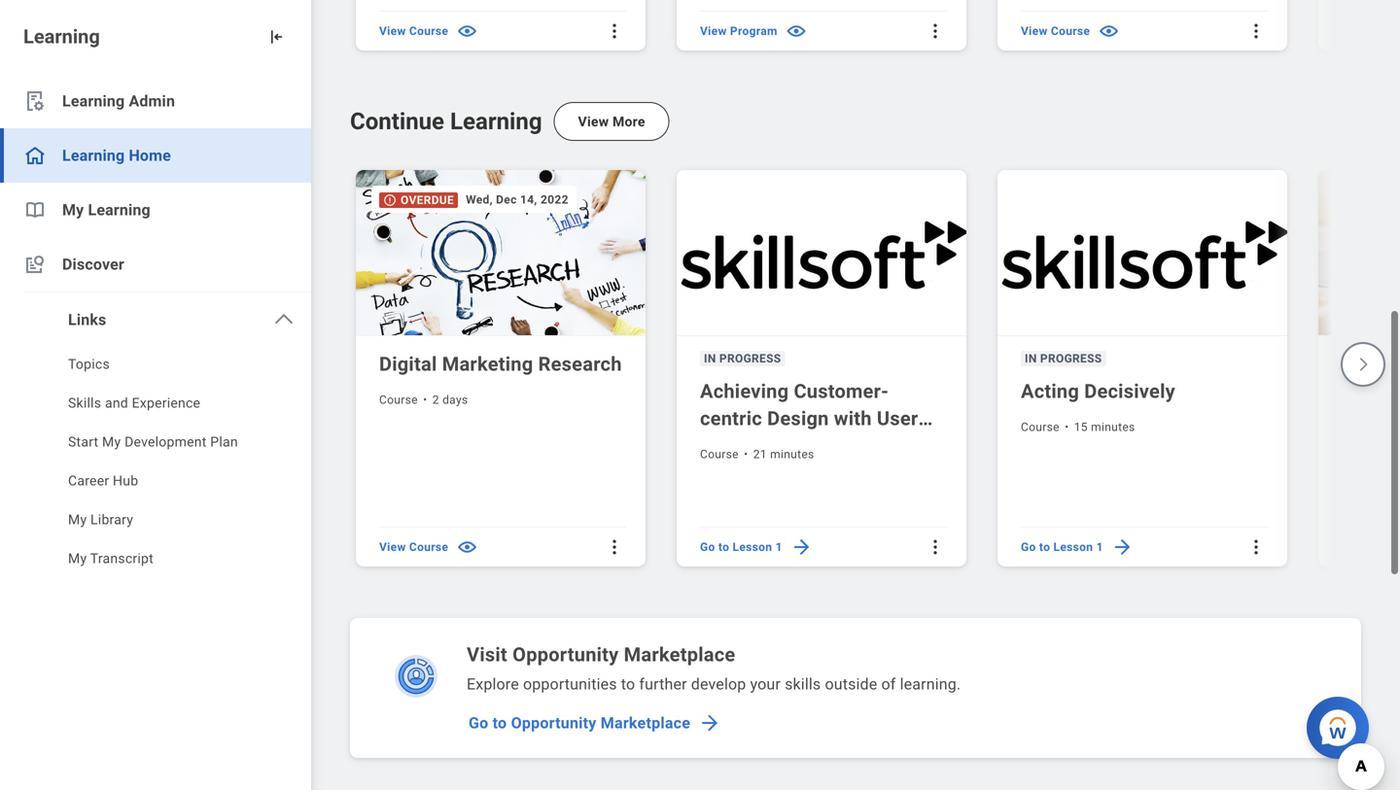 Task type: locate. For each thing, give the bounding box(es) containing it.
21 minutes
[[754, 448, 815, 461]]

1 in from the left
[[704, 352, 717, 366]]

1 vertical spatial minutes
[[771, 448, 815, 461]]

0 horizontal spatial go to lesson 1
[[700, 541, 783, 554]]

2
[[433, 393, 440, 407]]

1 lesson from the left
[[733, 541, 773, 554]]

discover link
[[0, 237, 311, 292]]

my library
[[68, 512, 133, 528]]

0 of 1 man
[[1342, 453, 1401, 467]]

1 horizontal spatial lesson
[[1054, 541, 1094, 554]]

in progress up achieving
[[704, 352, 782, 366]]

arrow right image
[[699, 712, 722, 735]]

progress for achieving
[[720, 352, 782, 366]]

list containing learning admin
[[0, 74, 311, 581]]

15
[[1075, 421, 1088, 434]]

0 horizontal spatial 1
[[776, 541, 783, 554]]

14,
[[520, 193, 538, 207]]

achieving customer- centric design with user personas link
[[700, 378, 947, 458]]

0 horizontal spatial in progress
[[704, 352, 782, 366]]

0 horizontal spatial arrow right image
[[791, 536, 813, 559]]

acting decisively link
[[1021, 378, 1269, 406]]

minutes for decisively
[[1092, 421, 1136, 434]]

and
[[105, 395, 128, 411]]

achieving
[[700, 380, 789, 403]]

career hub
[[68, 473, 138, 489]]

0 horizontal spatial progress
[[720, 352, 782, 366]]

0 vertical spatial marketplace
[[624, 644, 736, 667]]

lesson for achieving customer- centric design with user personas
[[733, 541, 773, 554]]

learning down the learning home
[[88, 201, 151, 219]]

my transcript link
[[0, 542, 311, 581]]

progress up achieving
[[720, 352, 782, 366]]

1 go to lesson 1 from the left
[[700, 541, 783, 554]]

go to lesson 1 for achieving customer- centric design with user personas
[[700, 541, 783, 554]]

1 progress from the left
[[720, 352, 782, 366]]

lesson
[[733, 541, 773, 554], [1054, 541, 1094, 554]]

in progress
[[704, 352, 782, 366], [1025, 352, 1103, 366]]

acting decisively image
[[998, 170, 1292, 336]]

course
[[409, 24, 449, 38], [1051, 24, 1091, 38], [379, 393, 418, 407], [1021, 421, 1060, 434], [700, 448, 739, 461], [409, 541, 449, 554]]

list containing digital marketing research
[[350, 164, 1401, 572]]

2 digital from the left
[[1342, 353, 1400, 376]]

marketing
[[442, 353, 533, 376]]

further
[[640, 676, 687, 694]]

home
[[129, 146, 171, 165]]

in up achieving
[[704, 352, 717, 366]]

acting decisively
[[1021, 380, 1176, 403]]

learning up report parameter icon
[[23, 25, 100, 48]]

my left transcript at the bottom
[[68, 551, 87, 567]]

0 horizontal spatial lesson
[[733, 541, 773, 554]]

discover
[[62, 255, 124, 274]]

chevron right image
[[1355, 356, 1373, 374]]

of inside visit opportunity marketplace explore opportunities to further develop your skills outside of learning.
[[882, 676, 896, 694]]

development
[[125, 434, 207, 450]]

overdue
[[401, 193, 454, 207]]

marketplace up further
[[624, 644, 736, 667]]

of right outside in the bottom right of the page
[[882, 676, 896, 694]]

2 in progress from the left
[[1025, 352, 1103, 366]]

digital
[[379, 353, 437, 376], [1342, 353, 1400, 376]]

minutes right 21
[[771, 448, 815, 461]]

learning home
[[62, 146, 171, 165]]

learning left admin
[[62, 92, 125, 110]]

continue learning
[[350, 107, 542, 135]]

progress for acting
[[1041, 352, 1103, 366]]

1 vertical spatial of
[[882, 676, 896, 694]]

1 in progress from the left
[[704, 352, 782, 366]]

0 horizontal spatial of
[[882, 676, 896, 694]]

less
[[1375, 541, 1401, 554]]

progress up acting
[[1041, 352, 1103, 366]]

minutes right 15
[[1092, 421, 1136, 434]]

0 horizontal spatial digital
[[379, 353, 437, 376]]

digital inside digital link
[[1342, 353, 1400, 376]]

1 arrow right image from the left
[[791, 536, 813, 559]]

2 in from the left
[[1025, 352, 1038, 366]]

view
[[379, 24, 406, 38], [700, 24, 727, 38], [1021, 24, 1048, 38], [578, 114, 609, 130], [379, 541, 406, 554]]

go to opportunity marketplace link
[[461, 704, 726, 743]]

learning up my learning
[[62, 146, 125, 165]]

go
[[700, 541, 716, 554], [1021, 541, 1037, 554], [1342, 541, 1358, 554], [469, 715, 489, 733]]

visit opportunity marketplace explore opportunities to further develop your skills outside of learning.
[[467, 644, 961, 694]]

personas
[[700, 435, 785, 458]]

program
[[730, 24, 778, 38]]

go to less
[[1342, 541, 1401, 554]]

2 lesson from the left
[[1054, 541, 1094, 554]]

0 horizontal spatial in
[[704, 352, 717, 366]]

opportunity down "opportunities"
[[511, 715, 597, 733]]

related actions vertical image
[[605, 21, 625, 41], [926, 21, 946, 41], [1247, 21, 1267, 41], [605, 538, 625, 557], [926, 538, 946, 557], [1247, 538, 1267, 557]]

1 horizontal spatial digital
[[1342, 353, 1400, 376]]

view more button
[[554, 102, 670, 141]]

1 vertical spatial opportunity
[[511, 715, 597, 733]]

digital for digital 
[[1342, 353, 1400, 376]]

admin
[[129, 92, 175, 110]]

arrow right image
[[791, 536, 813, 559], [1112, 536, 1134, 559]]

in progress up acting
[[1025, 352, 1103, 366]]

digital up 2
[[379, 353, 437, 376]]

digital up 0 of 1 man
[[1342, 353, 1400, 376]]

in progress for acting
[[1025, 352, 1103, 366]]

1 horizontal spatial 1
[[1097, 541, 1104, 554]]

minutes for customer-
[[771, 448, 815, 461]]

start my development plan
[[68, 434, 238, 450]]

library
[[90, 512, 133, 528]]

digital marketing image
[[1319, 170, 1401, 336]]

visible image
[[456, 20, 479, 42], [786, 20, 808, 42], [456, 536, 479, 559]]

0 vertical spatial opportunity
[[513, 644, 619, 667]]

1 horizontal spatial go to lesson 1
[[1021, 541, 1104, 554]]

1 horizontal spatial arrow right image
[[1112, 536, 1134, 559]]

hub
[[113, 473, 138, 489]]

1 horizontal spatial of
[[1353, 453, 1364, 467]]

of right 0
[[1353, 453, 1364, 467]]

1
[[1367, 453, 1374, 467], [776, 541, 783, 554], [1097, 541, 1104, 554]]

opportunity up "opportunities"
[[513, 644, 619, 667]]

my
[[62, 201, 84, 219], [102, 434, 121, 450], [68, 512, 87, 528], [68, 551, 87, 567]]

0 vertical spatial minutes
[[1092, 421, 1136, 434]]

centric
[[700, 407, 763, 430]]

0
[[1342, 453, 1349, 467]]

1 for achieving customer- centric design with user personas
[[776, 541, 783, 554]]

1 horizontal spatial in
[[1025, 352, 1038, 366]]

my right book open image
[[62, 201, 84, 219]]

my left library
[[68, 512, 87, 528]]

book open image
[[23, 198, 47, 222]]

go to lesson 1 for acting decisively
[[1021, 541, 1104, 554]]

digital link
[[1342, 351, 1401, 378]]

view course
[[379, 24, 449, 38], [1021, 24, 1091, 38], [379, 541, 449, 554]]

view more
[[578, 114, 646, 130]]

1 digital from the left
[[379, 353, 437, 376]]

1 horizontal spatial minutes
[[1092, 421, 1136, 434]]

in
[[704, 352, 717, 366], [1025, 352, 1038, 366]]

chevron up image
[[272, 308, 296, 332]]

digital marketing research
[[379, 353, 622, 376]]

minutes
[[1092, 421, 1136, 434], [771, 448, 815, 461]]

decisively
[[1085, 380, 1176, 403]]

2 arrow right image from the left
[[1112, 536, 1134, 559]]

21
[[754, 448, 767, 461]]

list
[[350, 0, 1401, 55], [0, 74, 311, 581], [350, 164, 1401, 572], [0, 347, 311, 581]]

2 progress from the left
[[1041, 352, 1103, 366]]

to
[[719, 541, 730, 554], [1040, 541, 1051, 554], [1361, 541, 1372, 554], [621, 676, 636, 694], [493, 715, 507, 733]]

2022
[[541, 193, 569, 207]]

learning for learning admin
[[62, 92, 125, 110]]

links
[[68, 311, 106, 329]]

progress
[[720, 352, 782, 366], [1041, 352, 1103, 366]]

in up acting
[[1025, 352, 1038, 366]]

digital 
[[1342, 353, 1401, 376]]

learning for learning home
[[62, 146, 125, 165]]

0 horizontal spatial minutes
[[771, 448, 815, 461]]

visible image
[[1098, 20, 1121, 42]]

my for my learning
[[62, 201, 84, 219]]

more
[[613, 114, 646, 130]]

my inside "link"
[[62, 201, 84, 219]]

design
[[768, 407, 829, 430]]

1 horizontal spatial progress
[[1041, 352, 1103, 366]]

marketplace down further
[[601, 715, 691, 733]]

go to lesson 1
[[700, 541, 783, 554], [1021, 541, 1104, 554]]

digital inside digital marketing research link
[[379, 353, 437, 376]]

2 go to lesson 1 from the left
[[1021, 541, 1104, 554]]

career hub link
[[0, 464, 311, 503]]

1 horizontal spatial in progress
[[1025, 352, 1103, 366]]

learning for learning
[[23, 25, 100, 48]]

transcript
[[90, 551, 154, 567]]

opportunity inside visit opportunity marketplace explore opportunities to further develop your skills outside of learning.
[[513, 644, 619, 667]]

transformation import image
[[267, 27, 286, 47]]

visit
[[467, 644, 508, 667]]

marketplace
[[624, 644, 736, 667], [601, 715, 691, 733]]



Task type: describe. For each thing, give the bounding box(es) containing it.
skills
[[785, 676, 821, 694]]

customer-
[[794, 380, 889, 403]]

list containing view course
[[350, 0, 1401, 55]]

experience
[[132, 395, 201, 411]]

in for acting decisively
[[1025, 352, 1038, 366]]

lesson for acting decisively
[[1054, 541, 1094, 554]]

digital for digital marketing research
[[379, 353, 437, 376]]

view inside button
[[578, 114, 609, 130]]

topics
[[68, 357, 110, 373]]

exclamation circle image
[[383, 193, 397, 207]]

your
[[751, 676, 781, 694]]

my learning link
[[0, 183, 311, 237]]

list containing topics
[[0, 347, 311, 581]]

plan
[[210, 434, 238, 450]]

learning up dec
[[450, 107, 542, 135]]

my transcript
[[68, 551, 154, 567]]

in for achieving customer- centric design with user personas
[[704, 352, 717, 366]]

skills
[[68, 395, 101, 411]]

home image
[[23, 144, 47, 167]]

my learning
[[62, 201, 151, 219]]

achieving customer-centric design with user personas image
[[677, 170, 971, 336]]

learning home link
[[0, 128, 311, 183]]

explore
[[467, 676, 519, 694]]

my for my transcript
[[68, 551, 87, 567]]

digital marketing research link
[[379, 351, 626, 378]]

1 vertical spatial marketplace
[[601, 715, 691, 733]]

digital marketing research image
[[356, 170, 650, 336]]

develop
[[691, 676, 747, 694]]

learning admin link
[[0, 74, 311, 128]]

learning.
[[900, 676, 961, 694]]

to for achieving customer- centric design with user personas's arrow right image
[[719, 541, 730, 554]]

start my development plan link
[[0, 425, 311, 464]]

view program
[[700, 24, 778, 38]]

topics link
[[0, 347, 311, 386]]

to inside visit opportunity marketplace explore opportunities to further develop your skills outside of learning.
[[621, 676, 636, 694]]

days
[[443, 393, 468, 407]]

skills and experience
[[68, 395, 201, 411]]

15 minutes
[[1075, 421, 1136, 434]]

marketplace inside visit opportunity marketplace explore opportunities to further develop your skills outside of learning.
[[624, 644, 736, 667]]

my right start
[[102, 434, 121, 450]]

start
[[68, 434, 99, 450]]

in progress for achieving
[[704, 352, 782, 366]]

to for arrow right icon
[[493, 715, 507, 733]]

with
[[834, 407, 872, 430]]

to for acting decisively's arrow right image
[[1040, 541, 1051, 554]]

2 days
[[433, 393, 468, 407]]

1 for acting decisively
[[1097, 541, 1104, 554]]

wed, dec 14, 2022
[[466, 193, 569, 207]]

2 horizontal spatial 1
[[1367, 453, 1374, 467]]

skills and experience link
[[0, 386, 311, 425]]

opportunities
[[523, 676, 617, 694]]

user
[[877, 407, 919, 430]]

man
[[1377, 453, 1401, 467]]

0 vertical spatial of
[[1353, 453, 1364, 467]]

achieving customer- centric design with user personas
[[700, 380, 919, 458]]

my for my library
[[68, 512, 87, 528]]

continue
[[350, 107, 445, 135]]

acting
[[1021, 380, 1080, 403]]

my library link
[[0, 503, 311, 542]]

links button
[[0, 293, 311, 347]]

outside
[[825, 676, 878, 694]]

learning admin
[[62, 92, 175, 110]]

learning inside "link"
[[88, 201, 151, 219]]

go to opportunity marketplace
[[469, 715, 691, 733]]

arrow right image for achieving customer- centric design with user personas
[[791, 536, 813, 559]]

arrow right image for acting decisively
[[1112, 536, 1134, 559]]

dec
[[496, 193, 517, 207]]

career
[[68, 473, 109, 489]]

research
[[539, 353, 622, 376]]

report parameter image
[[23, 89, 47, 113]]

wed,
[[466, 193, 493, 207]]



Task type: vqa. For each thing, say whether or not it's contained in the screenshot.
NAVIGATION PANE region
no



